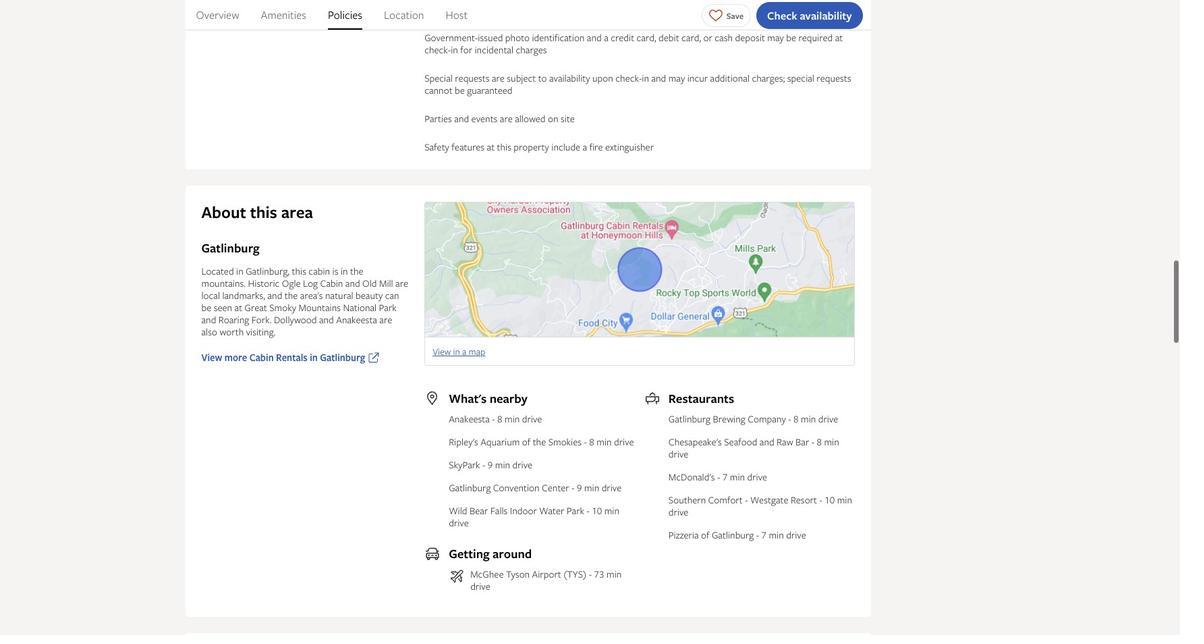 Task type: describe. For each thing, give the bounding box(es) containing it.
list containing overview
[[185, 0, 871, 30]]

government-issued photo identification and a credit card, debit card, or cash deposit may be required at check-in for incidental charges
[[425, 31, 843, 56]]

host
[[446, 7, 468, 22]]

what's
[[449, 390, 487, 407]]

gatlinburg for gatlinburg
[[201, 240, 260, 257]]

allowed
[[515, 112, 546, 125]]

site
[[561, 112, 575, 125]]

min inside mcghee tyson airport (tys) - 73 min drive
[[607, 568, 622, 581]]

8 down nearby
[[498, 413, 503, 425]]

resort
[[791, 494, 817, 506]]

0 vertical spatial 9
[[488, 459, 493, 471]]

cabin
[[309, 265, 330, 278]]

pizzeria of gatlinburg - 7 min drive
[[669, 529, 806, 542]]

chesapeake's seafood and raw bar - 8 min drive
[[669, 436, 840, 461]]

center
[[542, 482, 570, 494]]

be inside government-issued photo identification and a credit card, debit card, or cash deposit may be required at check-in for incidental charges
[[787, 31, 797, 44]]

amenities link
[[261, 0, 306, 30]]

issued
[[478, 31, 503, 44]]

identification
[[532, 31, 585, 44]]

comfort
[[708, 494, 743, 506]]

at inside government-issued photo identification and a credit card, debit card, or cash deposit may be required at check-in for incidental charges
[[835, 31, 843, 44]]

guaranteed
[[467, 84, 513, 97]]

list for what's nearby
[[449, 413, 635, 529]]

- 10 min drive
[[449, 504, 620, 529]]

southern comfort - westgate resort - 10 min drive
[[669, 494, 853, 519]]

location
[[384, 7, 424, 22]]

are down can
[[380, 313, 392, 326]]

company
[[748, 413, 786, 425]]

credit
[[611, 31, 635, 44]]

convention
[[493, 482, 540, 494]]

fork.
[[252, 313, 272, 326]]

national
[[343, 301, 377, 314]]

westgate
[[751, 494, 789, 506]]

1 vertical spatial of
[[701, 529, 710, 542]]

list for restaurants
[[669, 413, 855, 542]]

safety features at this property include a fire extinguisher
[[425, 141, 654, 153]]

extra-
[[425, 3, 448, 16]]

anakeesta - 8 min drive
[[449, 413, 542, 425]]

or
[[704, 31, 713, 44]]

person
[[448, 3, 476, 16]]

drive inside - 10 min drive
[[449, 517, 469, 529]]

view more cabin rentals in gatlinburg
[[201, 351, 365, 364]]

about
[[201, 201, 246, 224]]

chesapeake's
[[669, 436, 722, 448]]

policies link
[[328, 0, 362, 30]]

can
[[385, 289, 399, 302]]

brewing
[[713, 413, 746, 425]]

gatlinburg convention center - 9 min drive
[[449, 482, 622, 494]]

8 inside chesapeake's seafood and raw bar - 8 min drive
[[817, 436, 822, 448]]

more
[[225, 351, 247, 364]]

gatlinburg for gatlinburg brewing company - 8 min drive
[[669, 413, 711, 425]]

be inside special requests are subject to availability upon check-in and may incur additional charges; special requests cannot be guaranteed
[[455, 84, 465, 97]]

2 requests from the left
[[817, 72, 852, 85]]

subject
[[507, 72, 536, 85]]

are inside special requests are subject to availability upon check-in and may incur additional charges; special requests cannot be guaranteed
[[492, 72, 505, 85]]

drive up convention
[[513, 459, 533, 471]]

water
[[539, 504, 565, 517]]

are right mill at the top left of the page
[[396, 277, 408, 290]]

great
[[245, 301, 267, 314]]

ogle
[[282, 277, 301, 290]]

special
[[425, 72, 453, 85]]

restaurants
[[669, 390, 735, 407]]

min down nearby
[[505, 413, 520, 425]]

- right smokies
[[584, 436, 587, 448]]

parties and events are allowed on site
[[425, 112, 575, 125]]

cannot
[[425, 84, 453, 97]]

area's
[[300, 289, 323, 302]]

is
[[332, 265, 339, 278]]

- inside - 10 min drive
[[587, 504, 590, 517]]

overview link
[[196, 0, 239, 30]]

mountains.
[[201, 277, 246, 290]]

min down 'aquarium'
[[495, 459, 510, 471]]

visiting.
[[246, 326, 276, 338]]

in right rentals
[[310, 351, 318, 364]]

drive right center
[[602, 482, 622, 494]]

incidental
[[475, 43, 514, 56]]

safety
[[425, 141, 450, 153]]

drive inside southern comfort - westgate resort - 10 min drive
[[669, 506, 689, 519]]

mcghee
[[471, 568, 504, 581]]

and inside government-issued photo identification and a credit card, debit card, or cash deposit may be required at check-in for incidental charges
[[587, 31, 602, 44]]

0 vertical spatial of
[[522, 436, 531, 448]]

natural
[[325, 289, 353, 302]]

special requests are subject to availability upon check-in and may incur additional charges; special requests cannot be guaranteed
[[425, 72, 852, 97]]

debit
[[659, 31, 679, 44]]

vary
[[571, 3, 588, 16]]

and left "events"
[[454, 112, 469, 125]]

- right center
[[572, 482, 575, 494]]

for
[[461, 43, 473, 56]]

0 vertical spatial on
[[635, 3, 646, 16]]

required
[[799, 31, 833, 44]]

(tys)
[[564, 568, 587, 581]]

extinguisher
[[605, 141, 654, 153]]

in inside special requests are subject to availability upon check-in and may incur additional charges; special requests cannot be guaranteed
[[642, 72, 649, 85]]

about this area
[[201, 201, 313, 224]]

skypark
[[449, 459, 480, 471]]

1 horizontal spatial the
[[350, 265, 364, 278]]

in right is
[[341, 265, 348, 278]]

view more cabin rentals in gatlinburg link
[[201, 351, 408, 364]]

deposit
[[735, 31, 765, 44]]

additional
[[710, 72, 750, 85]]

may inside special requests are subject to availability upon check-in and may incur additional charges; special requests cannot be guaranteed
[[669, 72, 685, 85]]

1 vertical spatial 9
[[577, 482, 582, 494]]

old
[[363, 277, 377, 290]]

check availability
[[768, 8, 852, 23]]

charges inside government-issued photo identification and a credit card, debit card, or cash deposit may be required at check-in for incidental charges
[[516, 43, 547, 56]]

anakeesta inside located in gatlinburg, this cabin is in the mountains. historic ogle log cabin and old mill are local landmarks, and the area's natural beauty can be seen at great smoky mountains national park and roaring fork. dollywood and anakeesta are also worth visiting.
[[336, 313, 377, 326]]

historic
[[248, 277, 280, 290]]

to
[[538, 72, 547, 85]]

upon
[[593, 72, 614, 85]]

falls
[[490, 504, 508, 517]]

southern
[[669, 494, 706, 506]]

mill
[[379, 277, 393, 290]]

- inside chesapeake's seafood and raw bar - 8 min drive
[[812, 436, 815, 448]]

min inside - 10 min drive
[[605, 504, 620, 517]]

policy
[[686, 3, 709, 16]]

10 inside southern comfort - westgate resort - 10 min drive
[[825, 494, 835, 506]]

skypark - 9 min drive
[[449, 459, 533, 471]]

this for at
[[497, 141, 512, 153]]

gatlinburg down comfort
[[712, 529, 754, 542]]

getting around
[[449, 546, 532, 563]]

drive right the company
[[819, 413, 839, 425]]

gatlinburg,
[[246, 265, 290, 278]]



Task type: locate. For each thing, give the bounding box(es) containing it.
a inside government-issued photo identification and a credit card, debit card, or cash deposit may be required at check-in for incidental charges
[[604, 31, 609, 44]]

0 vertical spatial at
[[835, 31, 843, 44]]

0 horizontal spatial requests
[[455, 72, 490, 85]]

availability inside "button"
[[800, 8, 852, 23]]

anakeesta
[[336, 313, 377, 326], [449, 413, 490, 425]]

7 up comfort
[[723, 471, 728, 484]]

mcghee tyson airport (tys) - 73 min drive list item
[[449, 568, 635, 593]]

may left incur
[[669, 72, 685, 85]]

this left "area"
[[250, 201, 277, 224]]

this inside located in gatlinburg, this cabin is in the mountains. historic ogle log cabin and old mill are local landmarks, and the area's natural beauty can be seen at great smoky mountains national park and roaring fork. dollywood and anakeesta are also worth visiting.
[[292, 265, 306, 278]]

7 down southern comfort - westgate resort - 10 min drive
[[762, 529, 767, 542]]

1 vertical spatial check-
[[616, 72, 642, 85]]

gatlinburg down restaurants on the bottom
[[669, 413, 711, 425]]

2 horizontal spatial may
[[768, 31, 784, 44]]

park down mill at the top left of the page
[[379, 301, 397, 314]]

min up comfort
[[730, 471, 745, 484]]

and inside special requests are subject to availability upon check-in and may incur additional charges; special requests cannot be guaranteed
[[652, 72, 666, 85]]

the inside 'list'
[[533, 436, 546, 448]]

0 vertical spatial charges
[[478, 3, 510, 16]]

0 horizontal spatial on
[[548, 112, 559, 125]]

located in gatlinburg, this cabin is in the mountains. historic ogle log cabin and old mill are local landmarks, and the area's natural beauty can be seen at great smoky mountains national park and roaring fork. dollywood and anakeesta are also worth visiting.
[[201, 265, 408, 338]]

availability inside special requests are subject to availability upon check-in and may incur additional charges; special requests cannot be guaranteed
[[549, 72, 590, 85]]

mcdonald's
[[669, 471, 715, 484]]

may inside government-issued photo identification and a credit card, debit card, or cash deposit may be required at check-in for incidental charges
[[768, 31, 784, 44]]

are
[[492, 72, 505, 85], [500, 112, 513, 125], [396, 277, 408, 290], [380, 313, 392, 326]]

gatlinburg down 'skypark'
[[449, 482, 491, 494]]

and down natural at the top of page
[[319, 313, 334, 326]]

10
[[825, 494, 835, 506], [592, 504, 602, 517]]

property
[[648, 3, 683, 16], [514, 141, 549, 153]]

0 vertical spatial may
[[512, 3, 528, 16]]

worth
[[220, 326, 244, 338]]

0 horizontal spatial 10
[[592, 504, 602, 517]]

min right smokies
[[597, 436, 612, 448]]

the left the area's
[[285, 289, 298, 302]]

the left smokies
[[533, 436, 546, 448]]

drive up westgate
[[748, 471, 768, 484]]

1 vertical spatial on
[[548, 112, 559, 125]]

roaring
[[219, 313, 249, 326]]

be down check
[[787, 31, 797, 44]]

of right 'aquarium'
[[522, 436, 531, 448]]

drive right smokies
[[614, 436, 634, 448]]

of
[[522, 436, 531, 448], [701, 529, 710, 542]]

of right the pizzeria on the right
[[701, 529, 710, 542]]

2 horizontal spatial this
[[497, 141, 512, 153]]

charges up subject
[[516, 43, 547, 56]]

this down parties and events are allowed on site
[[497, 141, 512, 153]]

9 right center
[[577, 482, 582, 494]]

a left fire
[[583, 141, 587, 153]]

and inside chesapeake's seafood and raw bar - 8 min drive
[[760, 436, 775, 448]]

2 vertical spatial be
[[201, 301, 211, 314]]

check- up special
[[425, 43, 451, 56]]

raw
[[777, 436, 794, 448]]

at right required
[[835, 31, 843, 44]]

cabin down "visiting."
[[250, 351, 274, 364]]

1 horizontal spatial 9
[[577, 482, 582, 494]]

availability up required
[[800, 8, 852, 23]]

the right is
[[350, 265, 364, 278]]

1 horizontal spatial property
[[648, 3, 683, 16]]

located
[[201, 265, 234, 278]]

be left seen
[[201, 301, 211, 314]]

opens in a new window image
[[368, 352, 380, 364]]

0 horizontal spatial park
[[379, 301, 397, 314]]

- right resort
[[820, 494, 823, 506]]

gatlinburg for gatlinburg convention center - 9 min drive
[[449, 482, 491, 494]]

list containing gatlinburg brewing company - 8 min drive
[[669, 413, 855, 542]]

bar
[[796, 436, 809, 448]]

smokies
[[549, 436, 582, 448]]

min inside southern comfort - westgate resort - 10 min drive
[[837, 494, 853, 506]]

property up 'debit' at the top right of page
[[648, 3, 683, 16]]

at right seen
[[235, 301, 242, 314]]

2 vertical spatial may
[[669, 72, 685, 85]]

incur
[[688, 72, 708, 85]]

wild
[[449, 504, 467, 517]]

0 horizontal spatial a
[[583, 141, 587, 153]]

1 horizontal spatial requests
[[817, 72, 852, 85]]

1 vertical spatial anakeesta
[[449, 413, 490, 425]]

10 right the water
[[592, 504, 602, 517]]

card, left 'debit' at the top right of page
[[637, 31, 657, 44]]

events
[[472, 112, 498, 125]]

min down southern comfort - westgate resort - 10 min drive
[[769, 529, 784, 542]]

check
[[768, 8, 798, 23]]

2 horizontal spatial be
[[787, 31, 797, 44]]

- up comfort
[[718, 471, 721, 484]]

and left incur
[[652, 72, 666, 85]]

1 horizontal spatial check-
[[616, 72, 642, 85]]

1 vertical spatial cabin
[[250, 351, 274, 364]]

- inside mcghee tyson airport (tys) - 73 min drive
[[589, 568, 592, 581]]

0 horizontal spatial charges
[[478, 3, 510, 16]]

local
[[201, 289, 220, 302]]

10 inside - 10 min drive
[[592, 504, 602, 517]]

1 horizontal spatial park
[[567, 504, 585, 517]]

list
[[185, 0, 871, 30], [449, 413, 635, 529], [669, 413, 855, 542]]

8 up bar
[[794, 413, 799, 425]]

be
[[787, 31, 797, 44], [455, 84, 465, 97], [201, 301, 211, 314]]

the
[[350, 265, 364, 278], [285, 289, 298, 302], [533, 436, 546, 448]]

0 horizontal spatial card,
[[637, 31, 657, 44]]

are left subject
[[492, 72, 505, 85]]

8 right smokies
[[590, 436, 595, 448]]

in right located
[[236, 265, 244, 278]]

1 vertical spatial the
[[285, 289, 298, 302]]

and
[[554, 3, 569, 16], [587, 31, 602, 44], [652, 72, 666, 85], [454, 112, 469, 125], [345, 277, 360, 290], [268, 289, 282, 302], [201, 313, 216, 326], [319, 313, 334, 326], [760, 436, 775, 448]]

check availability button
[[757, 2, 863, 29]]

cabin inside located in gatlinburg, this cabin is in the mountains. historic ogle log cabin and old mill are local landmarks, and the area's natural beauty can be seen at great smoky mountains national park and roaring fork. dollywood and anakeesta are also worth visiting.
[[320, 277, 343, 290]]

host link
[[446, 0, 468, 30]]

anakeesta inside 'list'
[[449, 413, 490, 425]]

photo
[[505, 31, 530, 44]]

8 right bar
[[817, 436, 822, 448]]

- right comfort
[[745, 494, 748, 506]]

0 vertical spatial be
[[787, 31, 797, 44]]

1 vertical spatial may
[[768, 31, 784, 44]]

-
[[492, 413, 495, 425], [789, 413, 792, 425], [584, 436, 587, 448], [812, 436, 815, 448], [483, 459, 486, 471], [718, 471, 721, 484], [572, 482, 575, 494], [745, 494, 748, 506], [820, 494, 823, 506], [587, 504, 590, 517], [756, 529, 759, 542], [589, 568, 592, 581]]

may
[[512, 3, 528, 16], [768, 31, 784, 44], [669, 72, 685, 85]]

ripley's aquarium of the smokies - 8 min drive
[[449, 436, 634, 448]]

property down allowed
[[514, 141, 549, 153]]

1 vertical spatial property
[[514, 141, 549, 153]]

0 vertical spatial this
[[497, 141, 512, 153]]

a left the credit
[[604, 31, 609, 44]]

0 vertical spatial anakeesta
[[336, 313, 377, 326]]

2 vertical spatial this
[[292, 265, 306, 278]]

beauty
[[356, 289, 383, 302]]

min right center
[[584, 482, 600, 494]]

view
[[201, 351, 222, 364]]

and left 'old'
[[345, 277, 360, 290]]

0 vertical spatial the
[[350, 265, 364, 278]]

1 horizontal spatial at
[[487, 141, 495, 153]]

overview
[[196, 7, 239, 22]]

landmarks,
[[222, 289, 265, 302]]

save
[[727, 10, 744, 21]]

charges;
[[752, 72, 785, 85]]

bear
[[470, 504, 488, 517]]

charges
[[478, 3, 510, 16], [516, 43, 547, 56]]

are right "events"
[[500, 112, 513, 125]]

drive left the bear
[[449, 517, 469, 529]]

1 horizontal spatial cabin
[[320, 277, 343, 290]]

in down government-issued photo identification and a credit card, debit card, or cash deposit may be required at check-in for incidental charges
[[642, 72, 649, 85]]

extra-person charges may apply and vary depending on property policy
[[425, 3, 709, 16]]

0 horizontal spatial the
[[285, 289, 298, 302]]

1 horizontal spatial may
[[669, 72, 685, 85]]

anakeesta down what's
[[449, 413, 490, 425]]

0 horizontal spatial anakeesta
[[336, 313, 377, 326]]

min right the water
[[605, 504, 620, 517]]

0 vertical spatial 7
[[723, 471, 728, 484]]

10 right resort
[[825, 494, 835, 506]]

0 horizontal spatial property
[[514, 141, 549, 153]]

drive inside mcghee tyson airport (tys) - 73 min drive
[[471, 580, 491, 593]]

and left vary
[[554, 3, 569, 16]]

and right the great
[[268, 289, 282, 302]]

73
[[594, 568, 605, 581]]

1 vertical spatial this
[[250, 201, 277, 224]]

features
[[452, 141, 485, 153]]

drive inside chesapeake's seafood and raw bar - 8 min drive
[[669, 448, 689, 461]]

0 vertical spatial park
[[379, 301, 397, 314]]

in inside government-issued photo identification and a credit card, debit card, or cash deposit may be required at check-in for incidental charges
[[451, 43, 458, 56]]

nearby
[[490, 390, 528, 407]]

- right the company
[[789, 413, 792, 425]]

be inside located in gatlinburg, this cabin is in the mountains. historic ogle log cabin and old mill are local landmarks, and the area's natural beauty can be seen at great smoky mountains national park and roaring fork. dollywood and anakeesta are also worth visiting.
[[201, 301, 211, 314]]

aquarium
[[481, 436, 520, 448]]

- left 73
[[589, 568, 592, 581]]

card, left or
[[682, 31, 701, 44]]

1 card, from the left
[[637, 31, 657, 44]]

1 vertical spatial 7
[[762, 529, 767, 542]]

1 vertical spatial be
[[455, 84, 465, 97]]

drive down getting around
[[471, 580, 491, 593]]

1 horizontal spatial be
[[455, 84, 465, 97]]

requests down the for
[[455, 72, 490, 85]]

in
[[451, 43, 458, 56], [642, 72, 649, 85], [236, 265, 244, 278], [341, 265, 348, 278], [310, 351, 318, 364]]

0 horizontal spatial may
[[512, 3, 528, 16]]

gatlinburg brewing company - 8 min drive
[[669, 413, 839, 425]]

0 horizontal spatial cabin
[[250, 351, 274, 364]]

mcdonald's - 7 min drive
[[669, 471, 768, 484]]

save button
[[702, 4, 751, 27]]

- right bar
[[812, 436, 815, 448]]

fire
[[590, 141, 603, 153]]

0 horizontal spatial availability
[[549, 72, 590, 85]]

0 vertical spatial check-
[[425, 43, 451, 56]]

park inside 'list'
[[567, 504, 585, 517]]

min right bar
[[824, 436, 840, 448]]

9 down 'aquarium'
[[488, 459, 493, 471]]

requests
[[455, 72, 490, 85], [817, 72, 852, 85]]

1 horizontal spatial charges
[[516, 43, 547, 56]]

1 horizontal spatial availability
[[800, 8, 852, 23]]

smoky
[[269, 301, 296, 314]]

drive
[[522, 413, 542, 425], [819, 413, 839, 425], [614, 436, 634, 448], [669, 448, 689, 461], [513, 459, 533, 471], [748, 471, 768, 484], [602, 482, 622, 494], [669, 506, 689, 519], [449, 517, 469, 529], [786, 529, 806, 542], [471, 580, 491, 593]]

1 horizontal spatial a
[[604, 31, 609, 44]]

1 horizontal spatial 7
[[762, 529, 767, 542]]

cash
[[715, 31, 733, 44]]

this for gatlinburg,
[[292, 265, 306, 278]]

on right the depending
[[635, 3, 646, 16]]

1 horizontal spatial on
[[635, 3, 646, 16]]

at
[[835, 31, 843, 44], [487, 141, 495, 153], [235, 301, 242, 314]]

1 vertical spatial a
[[583, 141, 587, 153]]

0 horizontal spatial be
[[201, 301, 211, 314]]

2 card, from the left
[[682, 31, 701, 44]]

mountains
[[299, 301, 341, 314]]

this
[[497, 141, 512, 153], [250, 201, 277, 224], [292, 265, 306, 278]]

may down check
[[768, 31, 784, 44]]

0 horizontal spatial this
[[250, 201, 277, 224]]

0 vertical spatial property
[[648, 3, 683, 16]]

on left site
[[548, 112, 559, 125]]

0 horizontal spatial 7
[[723, 471, 728, 484]]

2 vertical spatial the
[[533, 436, 546, 448]]

1 vertical spatial park
[[567, 504, 585, 517]]

min inside chesapeake's seafood and raw bar - 8 min drive
[[824, 436, 840, 448]]

requests right special
[[817, 72, 852, 85]]

drive down resort
[[786, 529, 806, 542]]

at inside located in gatlinburg, this cabin is in the mountains. historic ogle log cabin and old mill are local landmarks, and the area's natural beauty can be seen at great smoky mountains national park and roaring fork. dollywood and anakeesta are also worth visiting.
[[235, 301, 242, 314]]

0 horizontal spatial at
[[235, 301, 242, 314]]

indoor
[[510, 504, 537, 517]]

amenities
[[261, 7, 306, 22]]

0 horizontal spatial 9
[[488, 459, 493, 471]]

in left the for
[[451, 43, 458, 56]]

depending
[[590, 3, 633, 16]]

may left apply
[[512, 3, 528, 16]]

1 horizontal spatial this
[[292, 265, 306, 278]]

1 requests from the left
[[455, 72, 490, 85]]

park right the water
[[567, 504, 585, 517]]

a
[[604, 31, 609, 44], [583, 141, 587, 153]]

mcghee tyson airport (tys) - 73 min drive
[[471, 568, 622, 593]]

1 horizontal spatial of
[[701, 529, 710, 542]]

0 horizontal spatial check-
[[425, 43, 451, 56]]

drive up mcdonald's
[[669, 448, 689, 461]]

min right 73
[[607, 568, 622, 581]]

1 vertical spatial at
[[487, 141, 495, 153]]

1 vertical spatial availability
[[549, 72, 590, 85]]

dollywood
[[274, 313, 317, 326]]

seen
[[214, 301, 232, 314]]

and down local
[[201, 313, 216, 326]]

2 horizontal spatial at
[[835, 31, 843, 44]]

drive up ripley's aquarium of the smokies - 8 min drive
[[522, 413, 542, 425]]

gatlinburg up located
[[201, 240, 260, 257]]

at right features
[[487, 141, 495, 153]]

be right cannot at the left top
[[455, 84, 465, 97]]

0 horizontal spatial of
[[522, 436, 531, 448]]

charges up issued
[[478, 3, 510, 16]]

1 horizontal spatial card,
[[682, 31, 701, 44]]

0 vertical spatial availability
[[800, 8, 852, 23]]

airport
[[532, 568, 561, 581]]

- right the water
[[587, 504, 590, 517]]

on
[[635, 3, 646, 16], [548, 112, 559, 125]]

min right resort
[[837, 494, 853, 506]]

check- inside government-issued photo identification and a credit card, debit card, or cash deposit may be required at check-in for incidental charges
[[425, 43, 451, 56]]

- down southern comfort - westgate resort - 10 min drive
[[756, 529, 759, 542]]

0 vertical spatial cabin
[[320, 277, 343, 290]]

2 vertical spatial at
[[235, 301, 242, 314]]

park inside located in gatlinburg, this cabin is in the mountains. historic ogle log cabin and old mill are local landmarks, and the area's natural beauty can be seen at great smoky mountains national park and roaring fork. dollywood and anakeesta are also worth visiting.
[[379, 301, 397, 314]]

1 horizontal spatial anakeesta
[[449, 413, 490, 425]]

and left raw
[[760, 436, 775, 448]]

2 horizontal spatial the
[[533, 436, 546, 448]]

wild bear falls indoor water park
[[449, 504, 585, 517]]

1 horizontal spatial 10
[[825, 494, 835, 506]]

tyson
[[506, 568, 530, 581]]

check- inside special requests are subject to availability upon check-in and may incur additional charges; special requests cannot be guaranteed
[[616, 72, 642, 85]]

list containing anakeesta
[[449, 413, 635, 529]]

- down the what's nearby
[[492, 413, 495, 425]]

0 vertical spatial a
[[604, 31, 609, 44]]

area
[[281, 201, 313, 224]]

- right 'skypark'
[[483, 459, 486, 471]]

and left the credit
[[587, 31, 602, 44]]

check- right upon
[[616, 72, 642, 85]]

min up bar
[[801, 413, 816, 425]]

gatlinburg left opens in a new window icon
[[320, 351, 365, 364]]

1 vertical spatial charges
[[516, 43, 547, 56]]



Task type: vqa. For each thing, say whether or not it's contained in the screenshot.


